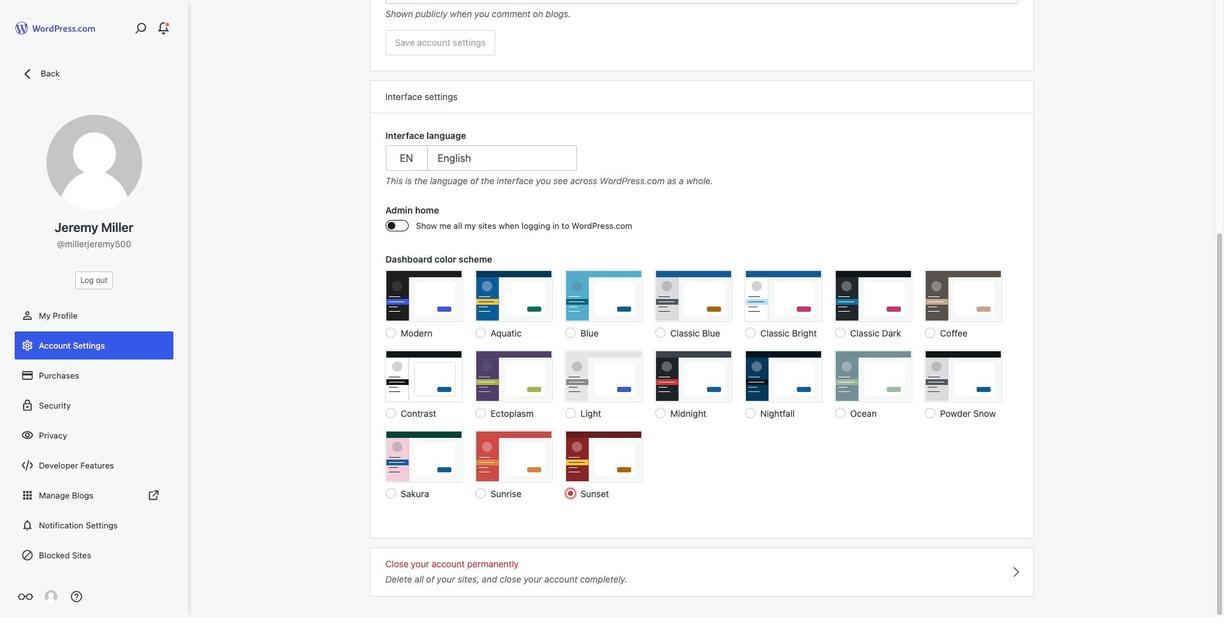 Task type: vqa. For each thing, say whether or not it's contained in the screenshot.
Progress Bar
no



Task type: describe. For each thing, give the bounding box(es) containing it.
midnight image
[[655, 351, 732, 402]]

credit_card image
[[21, 369, 34, 382]]

4 group from the top
[[386, 253, 1018, 511]]

sakura image
[[386, 431, 462, 482]]

light image
[[565, 351, 642, 402]]

ectoplasm image
[[475, 351, 552, 402]]

nightfall image
[[745, 351, 822, 402]]

jeremy miller image
[[46, 115, 142, 210]]

reader image
[[18, 589, 33, 605]]

modern image
[[386, 271, 462, 322]]

sunrise image
[[475, 431, 552, 482]]

person image
[[21, 309, 34, 322]]

apps image
[[21, 489, 34, 502]]

blue image
[[565, 271, 642, 322]]



Task type: locate. For each thing, give the bounding box(es) containing it.
ocean image
[[835, 351, 912, 402]]

lock image
[[21, 399, 34, 412]]

1 group from the top
[[386, 0, 1018, 20]]

classic dark image
[[835, 271, 912, 322]]

visibility image
[[21, 429, 34, 442]]

powder snow image
[[925, 351, 1002, 402]]

None radio
[[565, 328, 576, 338], [745, 328, 755, 338], [925, 328, 935, 338], [475, 408, 486, 419], [835, 408, 845, 419], [925, 408, 935, 419], [475, 489, 486, 499], [565, 489, 576, 499], [565, 328, 576, 338], [745, 328, 755, 338], [925, 328, 935, 338], [475, 408, 486, 419], [835, 408, 845, 419], [925, 408, 935, 419], [475, 489, 486, 499], [565, 489, 576, 499]]

classic bright image
[[745, 271, 822, 322]]

notifications image
[[21, 519, 34, 532]]

None url field
[[386, 0, 1018, 4]]

classic blue image
[[655, 271, 732, 322]]

sunset image
[[565, 431, 642, 482]]

aquatic image
[[475, 271, 552, 322]]

2 group from the top
[[386, 129, 1018, 187]]

contrast image
[[386, 351, 462, 402]]

jeremy miller image
[[45, 591, 57, 603]]

block image
[[21, 549, 34, 562]]

main content
[[370, 0, 1033, 597]]

None radio
[[386, 328, 396, 338], [475, 328, 486, 338], [655, 328, 665, 338], [835, 328, 845, 338], [386, 408, 396, 419], [565, 408, 576, 419], [655, 408, 665, 419], [745, 408, 755, 419], [386, 489, 396, 499], [386, 328, 396, 338], [475, 328, 486, 338], [655, 328, 665, 338], [835, 328, 845, 338], [386, 408, 396, 419], [565, 408, 576, 419], [655, 408, 665, 419], [745, 408, 755, 419], [386, 489, 396, 499]]

3 group from the top
[[386, 203, 1018, 240]]

settings image
[[21, 339, 34, 352]]

coffee image
[[925, 271, 1002, 322]]

group
[[386, 0, 1018, 20], [386, 129, 1018, 187], [386, 203, 1018, 240], [386, 253, 1018, 511]]



